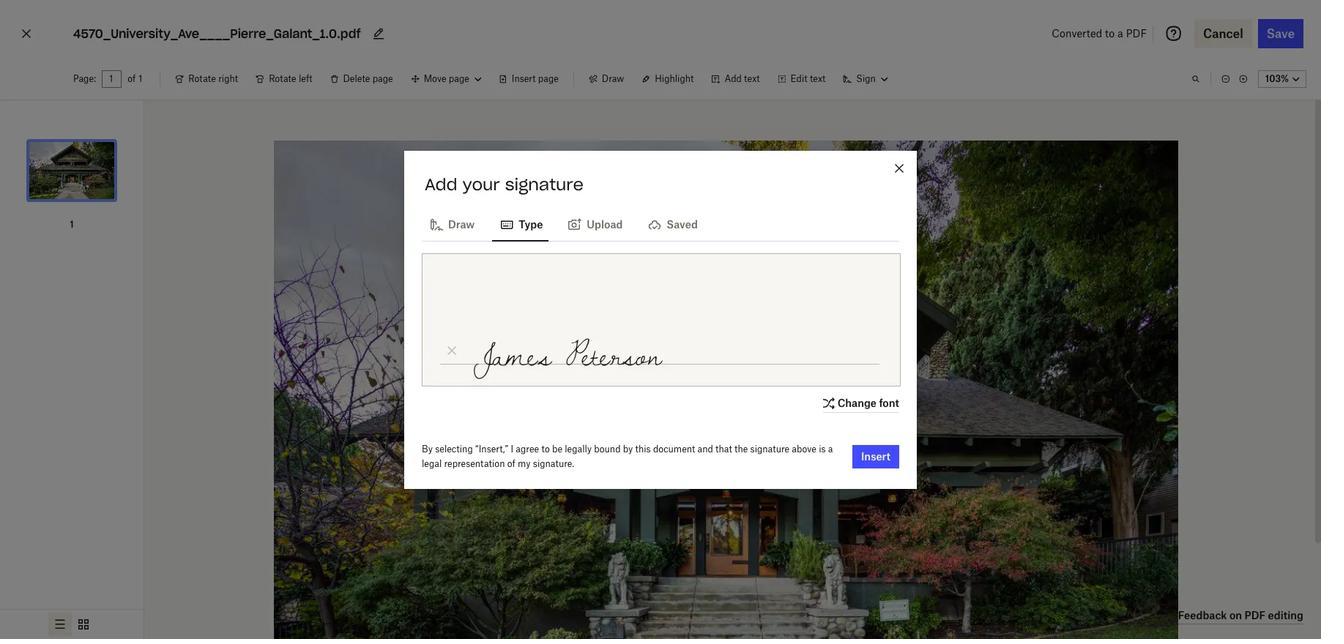 Task type: locate. For each thing, give the bounding box(es) containing it.
rotate left the right
[[189, 73, 216, 84]]

0 horizontal spatial a
[[828, 444, 833, 455]]

Your name text field
[[463, 324, 883, 386]]

that
[[716, 444, 732, 455]]

page
[[373, 73, 393, 84], [538, 73, 559, 84]]

insert
[[512, 73, 536, 84], [861, 450, 891, 463]]

highlight button
[[633, 67, 703, 91]]

a left pdf at the top right of page
[[1118, 27, 1124, 40]]

1 horizontal spatial add
[[725, 73, 742, 84]]

1 rotate from the left
[[189, 73, 216, 84]]

text for add text
[[744, 73, 760, 84]]

0 vertical spatial draw
[[602, 73, 624, 84]]

0 vertical spatial to
[[1106, 27, 1115, 40]]

1 horizontal spatial signature
[[751, 444, 790, 455]]

i
[[511, 444, 514, 455]]

draw down your
[[448, 218, 475, 230]]

edit
[[791, 73, 808, 84]]

a right is
[[828, 444, 833, 455]]

cancel image
[[18, 22, 35, 45]]

representation
[[444, 458, 505, 469]]

1
[[139, 73, 142, 84], [70, 219, 74, 230]]

legally
[[565, 444, 592, 455]]

signature
[[505, 174, 584, 194], [751, 444, 790, 455]]

0 horizontal spatial 1
[[70, 219, 74, 230]]

left
[[299, 73, 312, 84]]

text
[[744, 73, 760, 84], [810, 73, 826, 84]]

2 rotate from the left
[[269, 73, 296, 84]]

insert for insert page
[[512, 73, 536, 84]]

add left your
[[425, 174, 458, 194]]

2 page from the left
[[538, 73, 559, 84]]

1 horizontal spatial text
[[810, 73, 826, 84]]

insert button
[[853, 445, 900, 468]]

your
[[463, 174, 500, 194]]

0 horizontal spatial page
[[373, 73, 393, 84]]

1 horizontal spatial a
[[1118, 27, 1124, 40]]

text inside button
[[810, 73, 826, 84]]

None number field
[[109, 73, 114, 85]]

text inside button
[[744, 73, 760, 84]]

be
[[552, 444, 563, 455]]

0 horizontal spatial rotate
[[189, 73, 216, 84]]

page left draw button
[[538, 73, 559, 84]]

of
[[128, 73, 136, 84], [507, 458, 516, 469]]

tab list
[[422, 206, 900, 241]]

to left pdf at the top right of page
[[1106, 27, 1115, 40]]

highlight
[[655, 73, 694, 84]]

rotate
[[189, 73, 216, 84], [269, 73, 296, 84]]

0 horizontal spatial of
[[128, 73, 136, 84]]

insert page button
[[490, 67, 568, 91]]

to inside by selecting "insert," i agree to be legally bound by this document and that the signature above is a legal representation of my signature.
[[542, 444, 550, 455]]

right
[[218, 73, 238, 84]]

0 horizontal spatial draw
[[448, 218, 475, 230]]

legal
[[422, 458, 442, 469]]

pdf
[[1126, 27, 1147, 40]]

tab list containing draw
[[422, 206, 900, 241]]

upload
[[587, 218, 623, 230]]

above
[[792, 444, 817, 455]]

1 vertical spatial draw
[[448, 218, 475, 230]]

1 vertical spatial of
[[507, 458, 516, 469]]

add inside dialog
[[425, 174, 458, 194]]

0 vertical spatial insert
[[512, 73, 536, 84]]

1 vertical spatial a
[[828, 444, 833, 455]]

text for edit text
[[810, 73, 826, 84]]

1 vertical spatial add
[[425, 174, 458, 194]]

draw
[[602, 73, 624, 84], [448, 218, 475, 230]]

draw left "highlight" button in the top of the page
[[602, 73, 624, 84]]

1 page from the left
[[373, 73, 393, 84]]

1 horizontal spatial rotate
[[269, 73, 296, 84]]

font
[[879, 397, 900, 410]]

0 horizontal spatial signature
[[505, 174, 584, 194]]

to left the be
[[542, 444, 550, 455]]

add
[[725, 73, 742, 84], [425, 174, 458, 194]]

0 horizontal spatial insert
[[512, 73, 536, 84]]

rotate left
[[269, 73, 312, 84]]

1 text from the left
[[744, 73, 760, 84]]

signature right the the
[[751, 444, 790, 455]]

converted to a pdf
[[1052, 27, 1147, 40]]

1 horizontal spatial draw
[[602, 73, 624, 84]]

by selecting "insert," i agree to be legally bound by this document and that the signature above is a legal representation of my signature.
[[422, 444, 833, 469]]

0 horizontal spatial text
[[744, 73, 760, 84]]

2 text from the left
[[810, 73, 826, 84]]

draw button
[[580, 67, 633, 91]]

page for insert page
[[538, 73, 559, 84]]

0 vertical spatial signature
[[505, 174, 584, 194]]

of right page:
[[128, 73, 136, 84]]

add text
[[725, 73, 760, 84]]

of left my
[[507, 458, 516, 469]]

to
[[1106, 27, 1115, 40], [542, 444, 550, 455]]

0 vertical spatial of
[[128, 73, 136, 84]]

add inside button
[[725, 73, 742, 84]]

selecting
[[435, 444, 473, 455]]

1 horizontal spatial 1
[[139, 73, 142, 84]]

0 vertical spatial 1
[[139, 73, 142, 84]]

text right edit
[[810, 73, 826, 84]]

add right highlight
[[725, 73, 742, 84]]

rotate left left
[[269, 73, 296, 84]]

1 horizontal spatial page
[[538, 73, 559, 84]]

page right delete
[[373, 73, 393, 84]]

1 horizontal spatial insert
[[861, 450, 891, 463]]

a
[[1118, 27, 1124, 40], [828, 444, 833, 455]]

delete page button
[[321, 67, 402, 91]]

0 horizontal spatial to
[[542, 444, 550, 455]]

1 vertical spatial insert
[[861, 450, 891, 463]]

option group
[[0, 610, 144, 640]]

0 horizontal spatial add
[[425, 174, 458, 194]]

edit text button
[[769, 67, 835, 91]]

0 vertical spatial add
[[725, 73, 742, 84]]

text left edit
[[744, 73, 760, 84]]

insert inside "add your signature" dialog
[[861, 450, 891, 463]]

1 vertical spatial to
[[542, 444, 550, 455]]

bound
[[594, 444, 621, 455]]

change font
[[838, 397, 900, 410]]

type
[[519, 218, 543, 230]]

1 vertical spatial signature
[[751, 444, 790, 455]]

signature up type
[[505, 174, 584, 194]]

rotate right button
[[167, 67, 247, 91]]

1 horizontal spatial of
[[507, 458, 516, 469]]

my
[[518, 458, 531, 469]]



Task type: describe. For each thing, give the bounding box(es) containing it.
rotate for rotate right
[[189, 73, 216, 84]]

saved
[[667, 218, 698, 230]]

add your signature dialog
[[404, 151, 917, 489]]

by
[[623, 444, 633, 455]]

add text button
[[703, 67, 769, 91]]

of 1
[[128, 73, 142, 84]]

1 horizontal spatial to
[[1106, 27, 1115, 40]]

change font button
[[820, 395, 900, 413]]

"insert,"
[[475, 444, 509, 455]]

page for delete page
[[373, 73, 393, 84]]

and
[[698, 444, 713, 455]]

add for add your signature
[[425, 174, 458, 194]]

draw inside "add your signature" dialog
[[448, 218, 475, 230]]

the
[[735, 444, 748, 455]]

is
[[819, 444, 826, 455]]

a inside by selecting "insert," i agree to be legally bound by this document and that the signature above is a legal representation of my signature.
[[828, 444, 833, 455]]

change
[[838, 397, 877, 410]]

insert for insert
[[861, 450, 891, 463]]

page:
[[73, 73, 96, 84]]

edit text
[[791, 73, 826, 84]]

this
[[636, 444, 651, 455]]

signature inside by selecting "insert," i agree to be legally bound by this document and that the signature above is a legal representation of my signature.
[[751, 444, 790, 455]]

rotate for rotate left
[[269, 73, 296, 84]]

page 1. selected thumbnail preview element
[[25, 112, 119, 232]]

signature.
[[533, 458, 575, 469]]

of inside by selecting "insert," i agree to be legally bound by this document and that the signature above is a legal representation of my signature.
[[507, 458, 516, 469]]

4570_university_ave____pierre_galant_1.0.pdf
[[73, 26, 361, 41]]

draw inside draw button
[[602, 73, 624, 84]]

1 vertical spatial 1
[[70, 219, 74, 230]]

tab list inside "add your signature" dialog
[[422, 206, 900, 241]]

insert page
[[512, 73, 559, 84]]

0 vertical spatial a
[[1118, 27, 1124, 40]]

document
[[653, 444, 695, 455]]

rotate right
[[189, 73, 238, 84]]

Button to change sidebar grid view to list view radio
[[48, 613, 72, 637]]

Button to change sidebar list view to grid view radio
[[72, 613, 95, 637]]

by
[[422, 444, 433, 455]]

add your signature
[[425, 174, 584, 194]]

delete page
[[343, 73, 393, 84]]

rotate left button
[[247, 67, 321, 91]]

delete
[[343, 73, 370, 84]]

add for add text
[[725, 73, 742, 84]]

agree
[[516, 444, 539, 455]]

converted
[[1052, 27, 1103, 40]]



Task type: vqa. For each thing, say whether or not it's contained in the screenshot.
Get
no



